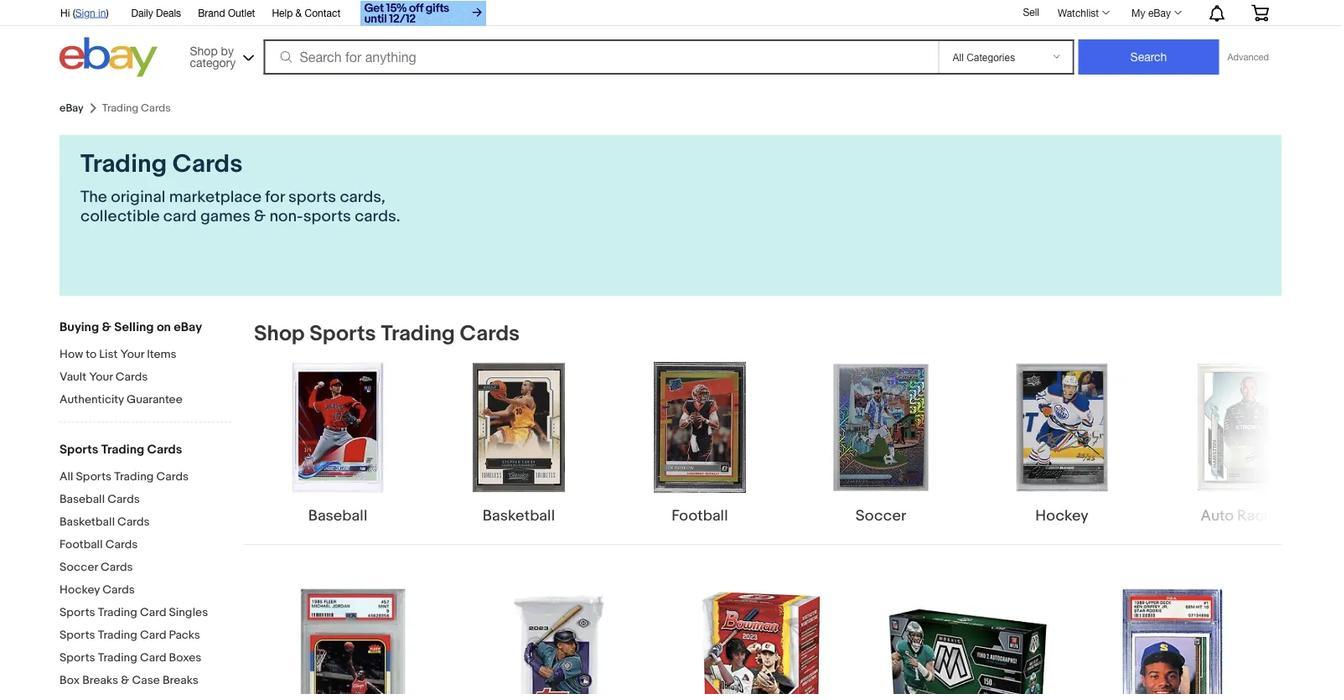 Task type: locate. For each thing, give the bounding box(es) containing it.
list inside shop sports trading cards main content
[[244, 585, 1282, 694]]

shop by category banner
[[51, 0, 1282, 81]]

0 vertical spatial soccer
[[856, 507, 907, 525]]

1 vertical spatial soccer
[[60, 560, 98, 574]]

0 horizontal spatial baseball
[[60, 492, 105, 506]]

your right list
[[120, 347, 144, 361]]

0 vertical spatial football
[[672, 507, 728, 525]]

ebay link
[[60, 102, 84, 115]]

2 card from the top
[[140, 628, 166, 642]]

basketball image
[[452, 361, 586, 495]]

baseball link
[[254, 361, 422, 527]]

basketball inside 'link'
[[483, 507, 555, 525]]

all sports trading cards baseball cards basketball cards football cards soccer cards hockey cards sports trading card singles sports trading card packs sports trading card boxes box breaks & case breaks
[[60, 469, 208, 687]]

1 horizontal spatial soccer
[[856, 507, 907, 525]]

original
[[111, 187, 165, 207]]

&
[[296, 7, 302, 18], [254, 207, 266, 226], [102, 319, 111, 335], [121, 673, 129, 687]]

sports trading cards
[[60, 442, 182, 457]]

1 vertical spatial shop
[[254, 321, 305, 347]]

& left case on the left
[[121, 673, 129, 687]]

category
[[190, 55, 236, 69]]

marketplace
[[169, 187, 262, 207]]

1 horizontal spatial hockey
[[1036, 507, 1089, 525]]

2 horizontal spatial ebay
[[1148, 7, 1171, 18]]

0 horizontal spatial breaks
[[82, 673, 118, 687]]

how
[[60, 347, 83, 361]]

outlet
[[228, 7, 255, 18]]

hockey image
[[995, 361, 1129, 495]]

singles
[[169, 605, 208, 620]]

0 vertical spatial your
[[120, 347, 144, 361]]

breaks down boxes
[[163, 673, 199, 687]]

soccer link
[[797, 361, 965, 527]]

0 horizontal spatial hockey
[[60, 583, 100, 597]]

shop sports trading cards main content
[[244, 320, 1327, 694]]

1 vertical spatial football
[[60, 537, 103, 552]]

hockey
[[1036, 507, 1089, 525], [60, 583, 100, 597]]

0 vertical spatial ebay
[[1148, 7, 1171, 18]]

1 horizontal spatial basketball
[[483, 507, 555, 525]]

card down the sports trading card singles link
[[140, 628, 166, 642]]

football
[[672, 507, 728, 525], [60, 537, 103, 552]]

cards.
[[355, 207, 400, 226]]

items
[[147, 347, 177, 361]]

shop inside main content
[[254, 321, 305, 347]]

watchlist
[[1058, 7, 1099, 18]]

vault
[[60, 370, 86, 384]]

hi ( sign in )
[[60, 7, 109, 18]]

card
[[140, 605, 166, 620], [140, 628, 166, 642], [140, 651, 166, 665]]

1 horizontal spatial shop
[[254, 321, 305, 347]]

selling
[[114, 319, 154, 335]]

& inside all sports trading cards baseball cards basketball cards football cards soccer cards hockey cards sports trading card singles sports trading card packs sports trading card boxes box breaks & case breaks
[[121, 673, 129, 687]]

your down list
[[89, 370, 113, 384]]

card
[[163, 207, 197, 226]]

baseball cards link
[[60, 492, 231, 508]]

football inside all sports trading cards baseball cards basketball cards football cards soccer cards hockey cards sports trading card singles sports trading card packs sports trading card boxes box breaks & case breaks
[[60, 537, 103, 552]]

sign
[[75, 7, 95, 18]]

& inside trading cards the original marketplace for sports cards, collectible card games & non-sports cards.
[[254, 207, 266, 226]]

ebay
[[1148, 7, 1171, 18], [60, 102, 84, 115], [174, 319, 202, 335]]

card down hockey cards link
[[140, 605, 166, 620]]

0 vertical spatial shop
[[190, 44, 218, 57]]

sports inside main content
[[310, 321, 376, 347]]

auto racing link
[[1159, 361, 1327, 527]]

shop by category button
[[182, 37, 258, 73]]

trading
[[80, 149, 167, 179], [381, 321, 455, 347], [101, 442, 144, 457], [114, 469, 154, 484], [98, 605, 137, 620], [98, 628, 137, 642], [98, 651, 137, 665]]

baseball image
[[271, 361, 405, 495]]

soccer
[[856, 507, 907, 525], [60, 560, 98, 574]]

boxes
[[169, 651, 202, 665]]

1 vertical spatial ebay
[[60, 102, 84, 115]]

brand outlet
[[198, 7, 255, 18]]

None submit
[[1079, 39, 1219, 75]]

basketball
[[483, 507, 555, 525], [60, 515, 115, 529]]

auto
[[1201, 507, 1234, 525]]

shop inside shop by category
[[190, 44, 218, 57]]

1 horizontal spatial baseball
[[308, 507, 367, 525]]

in
[[98, 7, 106, 18]]

1 vertical spatial card
[[140, 628, 166, 642]]

baseball
[[60, 492, 105, 506], [308, 507, 367, 525]]

shop sports trading cards
[[254, 321, 520, 347]]

your
[[120, 347, 144, 361], [89, 370, 113, 384]]

trading cards the original marketplace for sports cards, collectible card games & non-sports cards.
[[80, 149, 400, 226]]

1 horizontal spatial football
[[672, 507, 728, 525]]

1 horizontal spatial ebay
[[174, 319, 202, 335]]

soccer image
[[814, 361, 948, 495]]

how to list your items vault your cards authenticity guarantee
[[60, 347, 183, 407]]

sports left "cards."
[[303, 207, 351, 226]]

0 vertical spatial hockey
[[1036, 507, 1089, 525]]

brand
[[198, 7, 225, 18]]

(
[[73, 7, 75, 18]]

shop for shop sports trading cards
[[254, 321, 305, 347]]

0 horizontal spatial basketball
[[60, 515, 115, 529]]

help
[[272, 7, 293, 18]]

on
[[157, 319, 171, 335]]

shop
[[190, 44, 218, 57], [254, 321, 305, 347]]

& right help
[[296, 7, 302, 18]]

list
[[244, 585, 1282, 694]]

2 vertical spatial card
[[140, 651, 166, 665]]

deals
[[156, 7, 181, 18]]

card down sports trading card packs link
[[140, 651, 166, 665]]

daily deals
[[131, 7, 181, 18]]

0 vertical spatial card
[[140, 605, 166, 620]]

basketball inside all sports trading cards baseball cards basketball cards football cards soccer cards hockey cards sports trading card singles sports trading card packs sports trading card boxes box breaks & case breaks
[[60, 515, 115, 529]]

1 vertical spatial your
[[89, 370, 113, 384]]

breaks right box
[[82, 673, 118, 687]]

& left non-
[[254, 207, 266, 226]]

daily deals link
[[131, 4, 181, 23]]

hi
[[60, 7, 70, 18]]

breaks
[[82, 673, 118, 687], [163, 673, 199, 687]]

soccer inside all sports trading cards baseball cards basketball cards football cards soccer cards hockey cards sports trading card singles sports trading card packs sports trading card boxes box breaks & case breaks
[[60, 560, 98, 574]]

0 horizontal spatial football
[[60, 537, 103, 552]]

0 horizontal spatial ebay
[[60, 102, 84, 115]]

0 horizontal spatial soccer
[[60, 560, 98, 574]]

case
[[132, 673, 160, 687]]

help & contact
[[272, 7, 341, 18]]

0 horizontal spatial your
[[89, 370, 113, 384]]

the
[[80, 187, 107, 207]]

box
[[60, 673, 80, 687]]

contact
[[305, 7, 341, 18]]

basketball link
[[435, 361, 603, 527]]

0 horizontal spatial shop
[[190, 44, 218, 57]]

vault your cards link
[[60, 370, 231, 386]]

shop for shop by category
[[190, 44, 218, 57]]

sports
[[288, 187, 336, 207], [303, 207, 351, 226]]

cards
[[173, 149, 243, 179], [460, 321, 520, 347], [115, 370, 148, 384], [147, 442, 182, 457], [156, 469, 189, 484], [107, 492, 140, 506], [117, 515, 150, 529], [105, 537, 138, 552], [101, 560, 133, 574], [102, 583, 135, 597]]

sports
[[310, 321, 376, 347], [60, 442, 98, 457], [76, 469, 112, 484], [60, 605, 95, 620], [60, 628, 95, 642], [60, 651, 95, 665]]

1 horizontal spatial breaks
[[163, 673, 199, 687]]

1 vertical spatial hockey
[[60, 583, 100, 597]]

baseball inside baseball link
[[308, 507, 367, 525]]

2 breaks from the left
[[163, 673, 199, 687]]

racing
[[1237, 507, 1286, 525]]

sell link
[[1016, 6, 1047, 18]]

cards,
[[340, 187, 385, 207]]

football inside shop sports trading cards main content
[[672, 507, 728, 525]]

football link
[[616, 361, 784, 527]]

packs
[[169, 628, 200, 642]]



Task type: vqa. For each thing, say whether or not it's contained in the screenshot.
1st Card from the bottom
yes



Task type: describe. For each thing, give the bounding box(es) containing it.
cards inside how to list your items vault your cards authenticity guarantee
[[115, 370, 148, 384]]

soccer cards link
[[60, 560, 231, 576]]

by
[[221, 44, 234, 57]]

cards inside trading cards the original marketplace for sports cards, collectible card games & non-sports cards.
[[173, 149, 243, 179]]

list
[[99, 347, 118, 361]]

sports trading card singles link
[[60, 605, 231, 621]]

shop by category
[[190, 44, 236, 69]]

basketball cards link
[[60, 515, 231, 531]]

authenticity guarantee link
[[60, 392, 231, 408]]

sports trading card boxes link
[[60, 651, 231, 667]]

ebay inside account navigation
[[1148, 7, 1171, 18]]

collectible
[[80, 207, 160, 226]]

cards inside shop sports trading cards main content
[[460, 321, 520, 347]]

advanced
[[1228, 52, 1269, 62]]

1 breaks from the left
[[82, 673, 118, 687]]

guarantee
[[127, 392, 183, 407]]

hockey inside all sports trading cards baseball cards basketball cards football cards soccer cards hockey cards sports trading card singles sports trading card packs sports trading card boxes box breaks & case breaks
[[60, 583, 100, 597]]

my ebay
[[1132, 7, 1171, 18]]

brand outlet link
[[198, 4, 255, 23]]

& right buying
[[102, 319, 111, 335]]

none submit inside shop by category banner
[[1079, 39, 1219, 75]]

hockey link
[[978, 361, 1146, 527]]

football cards link
[[60, 537, 231, 553]]

auto racing image
[[1176, 361, 1310, 495]]

1 horizontal spatial your
[[120, 347, 144, 361]]

to
[[86, 347, 97, 361]]

watchlist link
[[1049, 3, 1118, 23]]

games
[[200, 207, 250, 226]]

your shopping cart image
[[1251, 4, 1270, 21]]

get an extra 15% off image
[[361, 1, 486, 26]]

daily
[[131, 7, 153, 18]]

trading inside trading cards the original marketplace for sports cards, collectible card games & non-sports cards.
[[80, 149, 167, 179]]

3 card from the top
[[140, 651, 166, 665]]

2 vertical spatial ebay
[[174, 319, 202, 335]]

my ebay link
[[1123, 3, 1190, 23]]

buying & selling on ebay
[[60, 319, 202, 335]]

auto racing
[[1201, 507, 1286, 525]]

sports right for
[[288, 187, 336, 207]]

soccer inside shop sports trading cards main content
[[856, 507, 907, 525]]

buying
[[60, 319, 99, 335]]

non-
[[269, 207, 303, 226]]

box breaks & case breaks link
[[60, 673, 231, 689]]

sports trading card packs link
[[60, 628, 231, 644]]

sign in link
[[75, 7, 106, 18]]

hockey inside shop sports trading cards main content
[[1036, 507, 1089, 525]]

authenticity
[[60, 392, 124, 407]]

hockey cards link
[[60, 583, 231, 599]]

1 card from the top
[[140, 605, 166, 620]]

all
[[60, 469, 73, 484]]

& inside account navigation
[[296, 7, 302, 18]]

my
[[1132, 7, 1146, 18]]

account navigation
[[51, 0, 1282, 28]]

Search for anything text field
[[266, 41, 935, 73]]

all sports trading cards link
[[60, 469, 231, 485]]

sell
[[1023, 6, 1040, 18]]

trading inside main content
[[381, 321, 455, 347]]

advanced link
[[1219, 40, 1278, 74]]

football image
[[633, 361, 767, 495]]

help & contact link
[[272, 4, 341, 23]]

)
[[106, 7, 109, 18]]

how to list your items link
[[60, 347, 231, 363]]

baseball inside all sports trading cards baseball cards basketball cards football cards soccer cards hockey cards sports trading card singles sports trading card packs sports trading card boxes box breaks & case breaks
[[60, 492, 105, 506]]

for
[[265, 187, 285, 207]]



